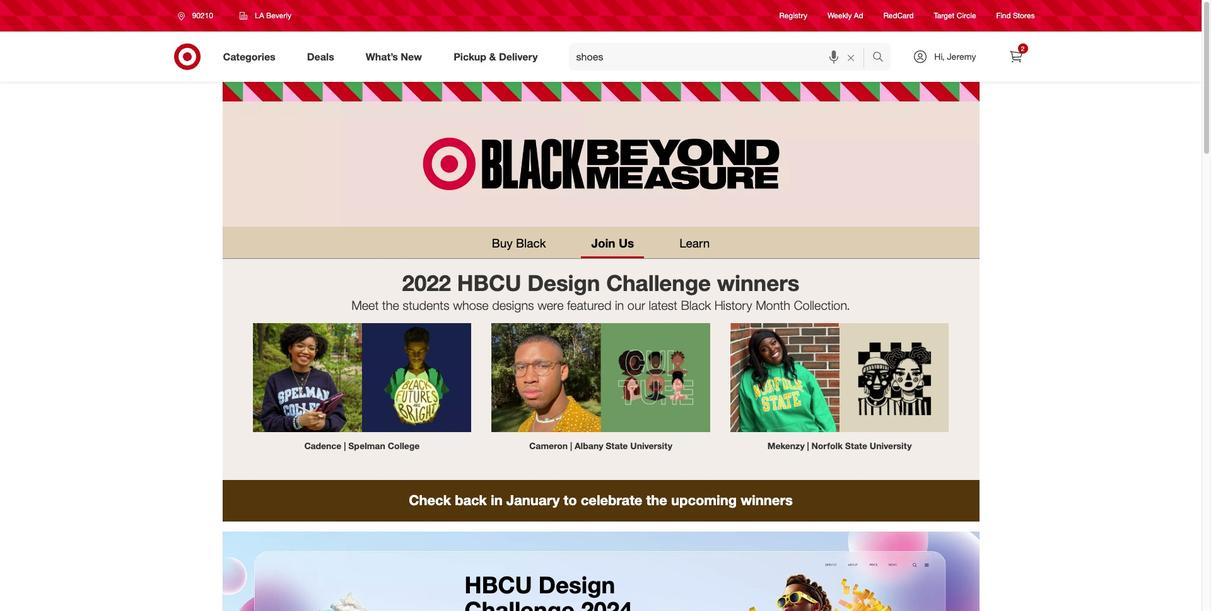 Task type: describe. For each thing, give the bounding box(es) containing it.
learn
[[680, 236, 710, 250]]

find stores link
[[997, 10, 1035, 21]]

What can we help you find? suggestions appear below search field
[[569, 43, 876, 71]]

categories link
[[212, 43, 291, 71]]

cameron
[[529, 441, 568, 452]]

what's new link
[[355, 43, 438, 71]]

pickup & delivery
[[454, 50, 538, 63]]

winners inside 2022 hbcu design challenge winners meet the students whose designs were featured in our latest black history month collection.
[[717, 270, 800, 297]]

featured
[[567, 298, 612, 314]]

registry
[[779, 11, 808, 20]]

delivery
[[499, 50, 538, 63]]

2022 hbcu design challenge winners meet the students whose designs were featured in our latest black history month collection.
[[352, 270, 850, 314]]

what's
[[366, 50, 398, 63]]

90210 button
[[169, 4, 226, 27]]

target black beyond measure image
[[222, 82, 979, 227]]

hbcu inside 'hbcu design challenge 2024'
[[465, 572, 532, 600]]

the for back
[[646, 492, 667, 509]]

to
[[564, 492, 577, 509]]

us
[[619, 236, 634, 250]]

challenge inside 2022 hbcu design challenge winners meet the students whose designs were featured in our latest black history month collection.
[[606, 270, 711, 297]]

college
[[388, 441, 420, 452]]

90210
[[192, 11, 213, 20]]

spelman
[[348, 441, 385, 452]]

hbcu design challenge 2024 link
[[222, 533, 979, 612]]

albany
[[575, 441, 603, 452]]

our
[[628, 298, 645, 314]]

redcard link
[[884, 10, 914, 21]]

hbcu inside 2022 hbcu design challenge winners meet the students whose designs were featured in our latest black history month collection.
[[457, 270, 521, 297]]

buy
[[492, 236, 513, 250]]

weekly ad link
[[828, 10, 863, 21]]

university for cameron | albany state university
[[630, 441, 672, 452]]

1 vertical spatial in
[[491, 492, 503, 509]]

weekly
[[828, 11, 852, 20]]

back
[[455, 492, 487, 509]]

buy black
[[492, 236, 546, 250]]

new
[[401, 50, 422, 63]]

month
[[756, 298, 790, 314]]

beverly
[[266, 11, 291, 20]]

buy black link
[[482, 230, 556, 259]]

upcoming
[[671, 492, 737, 509]]

pickup & delivery link
[[443, 43, 554, 71]]

history
[[715, 298, 752, 314]]

la
[[255, 11, 264, 20]]

latest
[[649, 298, 678, 314]]

whose
[[453, 298, 489, 314]]

were
[[538, 298, 564, 314]]

categories
[[223, 50, 276, 63]]

mekenzy | norfolk state university
[[768, 441, 912, 452]]

deals link
[[296, 43, 350, 71]]

pickup
[[454, 50, 486, 63]]

registry link
[[779, 10, 808, 21]]

celebrate
[[581, 492, 643, 509]]

weekly ad
[[828, 11, 863, 20]]

cadence
[[304, 441, 342, 452]]

| for norfolk
[[807, 441, 809, 452]]



Task type: vqa. For each thing, say whether or not it's contained in the screenshot.
90210 "dropdown button"
yes



Task type: locate. For each thing, give the bounding box(es) containing it.
2024
[[581, 597, 633, 612]]

the right celebrate
[[646, 492, 667, 509]]

0 vertical spatial hbcu
[[457, 270, 521, 297]]

0 vertical spatial black
[[516, 236, 546, 250]]

1 horizontal spatial |
[[570, 441, 572, 452]]

check back in january to celebrate the upcoming winners
[[409, 492, 793, 509]]

challenge inside 'hbcu design challenge 2024'
[[465, 597, 575, 612]]

norfolk
[[812, 441, 843, 452]]

1 vertical spatial challenge
[[465, 597, 575, 612]]

state right norfolk
[[845, 441, 867, 452]]

deals
[[307, 50, 334, 63]]

join
[[591, 236, 616, 250]]

black inside 2022 hbcu design challenge winners meet the students whose designs were featured in our latest black history month collection.
[[681, 298, 711, 314]]

1 state from the left
[[606, 441, 628, 452]]

jeremy
[[947, 51, 976, 62]]

in inside 2022 hbcu design challenge winners meet the students whose designs were featured in our latest black history month collection.
[[615, 298, 624, 314]]

|
[[344, 441, 346, 452], [570, 441, 572, 452], [807, 441, 809, 452]]

winners up month
[[717, 270, 800, 297]]

0 horizontal spatial black
[[516, 236, 546, 250]]

what's new
[[366, 50, 422, 63]]

1 university from the left
[[630, 441, 672, 452]]

0 vertical spatial challenge
[[606, 270, 711, 297]]

0 horizontal spatial state
[[606, 441, 628, 452]]

la beverly button
[[231, 4, 300, 27]]

2 university from the left
[[870, 441, 912, 452]]

0 vertical spatial the
[[382, 298, 399, 314]]

check
[[409, 492, 451, 509]]

join us
[[591, 236, 634, 250]]

the right meet
[[382, 298, 399, 314]]

design inside 'hbcu design challenge 2024'
[[539, 572, 615, 600]]

0 horizontal spatial in
[[491, 492, 503, 509]]

design inside 2022 hbcu design challenge winners meet the students whose designs were featured in our latest black history month collection.
[[528, 270, 600, 297]]

the for hbcu
[[382, 298, 399, 314]]

0 vertical spatial design
[[528, 270, 600, 297]]

1 vertical spatial black
[[681, 298, 711, 314]]

1 horizontal spatial in
[[615, 298, 624, 314]]

2 | from the left
[[570, 441, 572, 452]]

in left our
[[615, 298, 624, 314]]

black right buy
[[516, 236, 546, 250]]

stores
[[1013, 11, 1035, 20]]

redcard
[[884, 11, 914, 20]]

1 vertical spatial winners
[[741, 492, 793, 509]]

0 horizontal spatial challenge
[[465, 597, 575, 612]]

meet
[[352, 298, 379, 314]]

winners
[[717, 270, 800, 297], [741, 492, 793, 509]]

the
[[382, 298, 399, 314], [646, 492, 667, 509]]

state right albany
[[606, 441, 628, 452]]

cameron | albany state university
[[529, 441, 672, 452]]

2022
[[402, 270, 451, 297]]

find
[[997, 11, 1011, 20]]

| left spelman
[[344, 441, 346, 452]]

designs
[[492, 298, 534, 314]]

students
[[403, 298, 450, 314]]

in
[[615, 298, 624, 314], [491, 492, 503, 509]]

&
[[489, 50, 496, 63]]

0 vertical spatial winners
[[717, 270, 800, 297]]

challenge
[[606, 270, 711, 297], [465, 597, 575, 612]]

2 link
[[1002, 43, 1030, 71]]

state for albany
[[606, 441, 628, 452]]

1 horizontal spatial university
[[870, 441, 912, 452]]

join us link
[[581, 230, 644, 259]]

1 vertical spatial the
[[646, 492, 667, 509]]

the inside 2022 hbcu design challenge winners meet the students whose designs were featured in our latest black history month collection.
[[382, 298, 399, 314]]

in right back
[[491, 492, 503, 509]]

hi,
[[935, 51, 945, 62]]

1 horizontal spatial the
[[646, 492, 667, 509]]

design
[[528, 270, 600, 297], [539, 572, 615, 600]]

1 vertical spatial hbcu
[[465, 572, 532, 600]]

state
[[606, 441, 628, 452], [845, 441, 867, 452]]

1 horizontal spatial black
[[681, 298, 711, 314]]

target circle
[[934, 11, 976, 20]]

| for spelman
[[344, 441, 346, 452]]

university for mekenzy | norfolk state university
[[870, 441, 912, 452]]

learn link
[[669, 230, 720, 259]]

1 horizontal spatial challenge
[[606, 270, 711, 297]]

black right latest
[[681, 298, 711, 314]]

search button
[[867, 43, 897, 73]]

2 state from the left
[[845, 441, 867, 452]]

2
[[1021, 45, 1025, 52]]

target circle link
[[934, 10, 976, 21]]

target
[[934, 11, 955, 20]]

3 | from the left
[[807, 441, 809, 452]]

winners down mekenzy
[[741, 492, 793, 509]]

0 horizontal spatial university
[[630, 441, 672, 452]]

january
[[506, 492, 560, 509]]

hbcu
[[457, 270, 521, 297], [465, 572, 532, 600]]

1 horizontal spatial state
[[845, 441, 867, 452]]

black
[[516, 236, 546, 250], [681, 298, 711, 314]]

| for albany
[[570, 441, 572, 452]]

| left norfolk
[[807, 441, 809, 452]]

mekenzy
[[768, 441, 805, 452]]

ad
[[854, 11, 863, 20]]

state for norfolk
[[845, 441, 867, 452]]

circle
[[957, 11, 976, 20]]

cadence | spelman college
[[304, 441, 420, 452]]

1 | from the left
[[344, 441, 346, 452]]

0 horizontal spatial the
[[382, 298, 399, 314]]

2 horizontal spatial |
[[807, 441, 809, 452]]

0 horizontal spatial |
[[344, 441, 346, 452]]

la beverly
[[255, 11, 291, 20]]

1 vertical spatial design
[[539, 572, 615, 600]]

find stores
[[997, 11, 1035, 20]]

search
[[867, 51, 897, 64]]

| left albany
[[570, 441, 572, 452]]

0 vertical spatial in
[[615, 298, 624, 314]]

hi, jeremy
[[935, 51, 976, 62]]

university
[[630, 441, 672, 452], [870, 441, 912, 452]]

hbcu design challenge 2024
[[465, 572, 633, 612]]

collection.
[[794, 298, 850, 314]]



